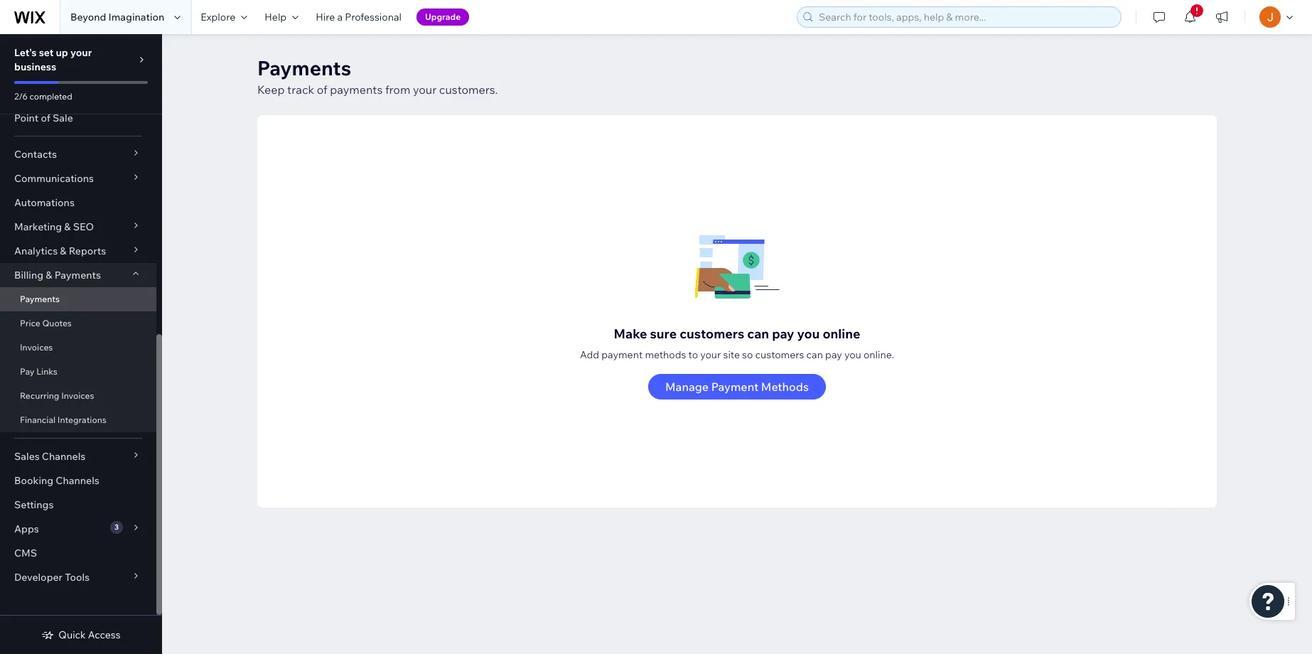 Task type: vqa. For each thing, say whether or not it's contained in the screenshot.
Hire
yes



Task type: locate. For each thing, give the bounding box(es) containing it.
1 vertical spatial channels
[[56, 474, 99, 487]]

2 vertical spatial payments
[[20, 294, 60, 304]]

manage
[[666, 380, 709, 394]]

1 horizontal spatial can
[[807, 348, 823, 361]]

let's
[[14, 46, 37, 59]]

invoices
[[20, 342, 53, 353], [61, 390, 94, 401]]

payments down analytics & reports dropdown button
[[54, 269, 101, 282]]

financial
[[20, 415, 56, 425]]

payments for payments
[[20, 294, 60, 304]]

1 vertical spatial &
[[60, 245, 67, 257]]

2/6
[[14, 91, 28, 102]]

2 vertical spatial &
[[46, 269, 52, 282]]

payments link
[[0, 287, 156, 311]]

0 vertical spatial can
[[748, 326, 770, 342]]

1 horizontal spatial you
[[845, 348, 862, 361]]

can up so
[[748, 326, 770, 342]]

quotes
[[42, 318, 72, 329]]

settings
[[14, 498, 54, 511]]

payments up price quotes on the left of the page
[[20, 294, 60, 304]]

methods
[[645, 348, 687, 361]]

set
[[39, 46, 54, 59]]

1 horizontal spatial of
[[317, 82, 328, 97]]

price quotes
[[20, 318, 72, 329]]

channels inside popup button
[[42, 450, 86, 463]]

payments
[[330, 82, 383, 97]]

1 vertical spatial of
[[41, 112, 50, 124]]

sales channels
[[14, 450, 86, 463]]

1 horizontal spatial pay
[[826, 348, 842, 361]]

quick access button
[[41, 629, 121, 641]]

booking channels link
[[0, 469, 156, 493]]

of inside the payments keep track of payments from your customers.
[[317, 82, 328, 97]]

0 horizontal spatial your
[[70, 46, 92, 59]]

customers right so
[[756, 348, 805, 361]]

1 horizontal spatial customers
[[756, 348, 805, 361]]

0 vertical spatial &
[[64, 220, 71, 233]]

0 vertical spatial you
[[798, 326, 820, 342]]

contacts
[[14, 148, 57, 161]]

upgrade button
[[417, 9, 469, 26]]

developer tools button
[[0, 565, 156, 589]]

point of sale link
[[0, 106, 156, 130]]

invoices up pay links
[[20, 342, 53, 353]]

pay
[[772, 326, 795, 342], [826, 348, 842, 361]]

0 vertical spatial your
[[70, 46, 92, 59]]

of left sale
[[41, 112, 50, 124]]

pay up methods on the right bottom of page
[[772, 326, 795, 342]]

explore
[[201, 11, 236, 23]]

site
[[724, 348, 740, 361]]

channels up settings link
[[56, 474, 99, 487]]

make sure customers can pay you online add payment methods to your site so customers can pay you online.
[[580, 326, 895, 361]]

0 vertical spatial channels
[[42, 450, 86, 463]]

of
[[317, 82, 328, 97], [41, 112, 50, 124]]

2 vertical spatial your
[[701, 348, 721, 361]]

payments up track
[[257, 55, 351, 80]]

0 horizontal spatial of
[[41, 112, 50, 124]]

access
[[88, 629, 121, 641]]

1 horizontal spatial your
[[413, 82, 437, 97]]

your inside the payments keep track of payments from your customers.
[[413, 82, 437, 97]]

& inside popup button
[[46, 269, 52, 282]]

0 vertical spatial payments
[[257, 55, 351, 80]]

1 vertical spatial pay
[[826, 348, 842, 361]]

hire
[[316, 11, 335, 23]]

payment
[[712, 380, 759, 394]]

0 horizontal spatial pay
[[772, 326, 795, 342]]

you down online
[[845, 348, 862, 361]]

integrations
[[57, 415, 107, 425]]

hire a professional link
[[307, 0, 410, 34]]

you left online
[[798, 326, 820, 342]]

0 vertical spatial customers
[[680, 326, 745, 342]]

links
[[36, 366, 57, 377]]

1 vertical spatial can
[[807, 348, 823, 361]]

0 horizontal spatial invoices
[[20, 342, 53, 353]]

payments inside the payments keep track of payments from your customers.
[[257, 55, 351, 80]]

reports
[[69, 245, 106, 257]]

from
[[385, 82, 411, 97]]

can down online
[[807, 348, 823, 361]]

& inside dropdown button
[[64, 220, 71, 233]]

recurring invoices link
[[0, 384, 156, 408]]

payments inside popup button
[[54, 269, 101, 282]]

of right track
[[317, 82, 328, 97]]

your
[[70, 46, 92, 59], [413, 82, 437, 97], [701, 348, 721, 361]]

channels up booking channels
[[42, 450, 86, 463]]

imagination
[[108, 11, 165, 23]]

sidebar element
[[0, 0, 162, 654]]

customers
[[680, 326, 745, 342], [756, 348, 805, 361]]

pay links link
[[0, 360, 156, 384]]

1 horizontal spatial invoices
[[61, 390, 94, 401]]

1 vertical spatial payments
[[54, 269, 101, 282]]

channels for sales channels
[[42, 450, 86, 463]]

channels
[[42, 450, 86, 463], [56, 474, 99, 487]]

invoices link
[[0, 336, 156, 360]]

& inside dropdown button
[[60, 245, 67, 257]]

customers.
[[439, 82, 498, 97]]

0 vertical spatial pay
[[772, 326, 795, 342]]

0 vertical spatial of
[[317, 82, 328, 97]]

so
[[742, 348, 753, 361]]

customers up 'to'
[[680, 326, 745, 342]]

Search for tools, apps, help & more... field
[[815, 7, 1117, 27]]

& right billing at the left top
[[46, 269, 52, 282]]

beyond imagination
[[70, 11, 165, 23]]

& left reports
[[60, 245, 67, 257]]

booking channels
[[14, 474, 99, 487]]

1 vertical spatial you
[[845, 348, 862, 361]]

& left seo
[[64, 220, 71, 233]]

pay down online
[[826, 348, 842, 361]]

your right up
[[70, 46, 92, 59]]

your right 'to'
[[701, 348, 721, 361]]

tools
[[65, 571, 90, 584]]

a
[[337, 11, 343, 23]]

2 horizontal spatial your
[[701, 348, 721, 361]]

to
[[689, 348, 698, 361]]

invoices down pay links link
[[61, 390, 94, 401]]

1 vertical spatial your
[[413, 82, 437, 97]]

billing & payments button
[[0, 263, 156, 287]]

add
[[580, 348, 600, 361]]

payments
[[257, 55, 351, 80], [54, 269, 101, 282], [20, 294, 60, 304]]

sale
[[53, 112, 73, 124]]

marketing & seo
[[14, 220, 94, 233]]

you
[[798, 326, 820, 342], [845, 348, 862, 361]]

channels for booking channels
[[56, 474, 99, 487]]

methods
[[761, 380, 809, 394]]

communications
[[14, 172, 94, 185]]

completed
[[30, 91, 72, 102]]

& for marketing
[[64, 220, 71, 233]]

your right the from
[[413, 82, 437, 97]]

online
[[823, 326, 861, 342]]

quick
[[59, 629, 86, 641]]

beyond
[[70, 11, 106, 23]]

& for billing
[[46, 269, 52, 282]]



Task type: describe. For each thing, give the bounding box(es) containing it.
communications button
[[0, 166, 156, 191]]

price
[[20, 318, 40, 329]]

of inside sidebar element
[[41, 112, 50, 124]]

booking
[[14, 474, 53, 487]]

3
[[114, 523, 119, 532]]

your inside let's set up your business
[[70, 46, 92, 59]]

cms
[[14, 547, 37, 560]]

keep
[[257, 82, 285, 97]]

help button
[[256, 0, 307, 34]]

settings link
[[0, 493, 156, 517]]

financial integrations link
[[0, 408, 156, 432]]

payment
[[602, 348, 643, 361]]

billing
[[14, 269, 43, 282]]

0 horizontal spatial can
[[748, 326, 770, 342]]

marketing
[[14, 220, 62, 233]]

track
[[287, 82, 314, 97]]

manage payment methods button
[[649, 374, 826, 400]]

hire a professional
[[316, 11, 402, 23]]

marketing & seo button
[[0, 215, 156, 239]]

your inside make sure customers can pay you online add payment methods to your site so customers can pay you online.
[[701, 348, 721, 361]]

automations
[[14, 196, 75, 209]]

let's set up your business
[[14, 46, 92, 73]]

business
[[14, 60, 56, 73]]

quick access
[[59, 629, 121, 641]]

price quotes link
[[0, 311, 156, 336]]

pay links
[[20, 366, 57, 377]]

financial integrations
[[20, 415, 107, 425]]

online.
[[864, 348, 895, 361]]

sales channels button
[[0, 444, 156, 469]]

up
[[56, 46, 68, 59]]

0 horizontal spatial customers
[[680, 326, 745, 342]]

0 vertical spatial invoices
[[20, 342, 53, 353]]

payments for payments keep track of payments from your customers.
[[257, 55, 351, 80]]

sales
[[14, 450, 40, 463]]

pay
[[20, 366, 34, 377]]

seo
[[73, 220, 94, 233]]

sure
[[650, 326, 677, 342]]

apps
[[14, 523, 39, 535]]

billing & payments
[[14, 269, 101, 282]]

analytics
[[14, 245, 58, 257]]

upgrade
[[425, 11, 461, 22]]

recurring
[[20, 390, 59, 401]]

recurring invoices
[[20, 390, 94, 401]]

payments keep track of payments from your customers.
[[257, 55, 498, 97]]

0 horizontal spatial you
[[798, 326, 820, 342]]

1 vertical spatial customers
[[756, 348, 805, 361]]

professional
[[345, 11, 402, 23]]

analytics & reports
[[14, 245, 106, 257]]

& for analytics
[[60, 245, 67, 257]]

cms link
[[0, 541, 156, 565]]

point
[[14, 112, 39, 124]]

point of sale
[[14, 112, 73, 124]]

developer
[[14, 571, 63, 584]]

developer tools
[[14, 571, 90, 584]]

manage payment methods
[[666, 380, 809, 394]]

2/6 completed
[[14, 91, 72, 102]]

1 vertical spatial invoices
[[61, 390, 94, 401]]

analytics & reports button
[[0, 239, 156, 263]]

make
[[614, 326, 647, 342]]

contacts button
[[0, 142, 156, 166]]

automations link
[[0, 191, 156, 215]]

help
[[265, 11, 287, 23]]



